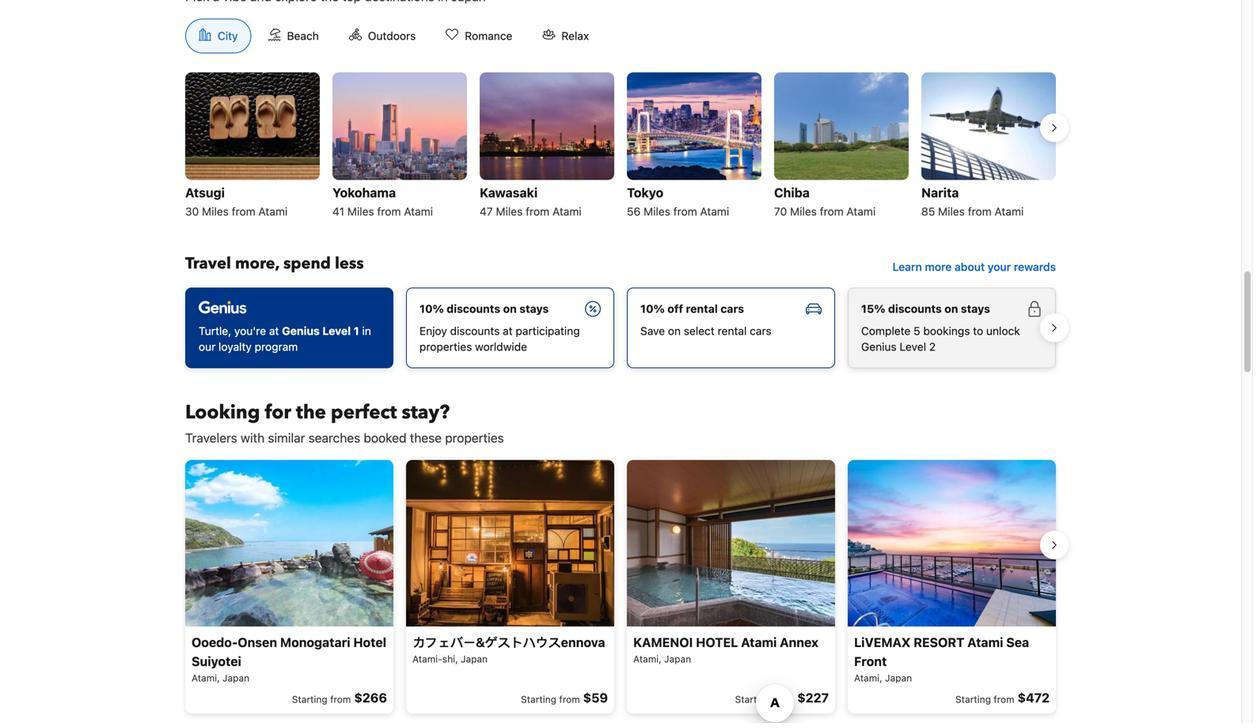 Task type: vqa. For each thing, say whether or not it's contained in the screenshot.


Task type: locate. For each thing, give the bounding box(es) containing it.
0 vertical spatial level
[[323, 325, 351, 338]]

15%
[[861, 302, 886, 315]]

stays
[[520, 302, 549, 315], [961, 302, 990, 315]]

shi,
[[442, 654, 458, 665]]

hotel
[[353, 635, 386, 650]]

atami for atsugi
[[259, 205, 288, 218]]

cars
[[721, 302, 744, 315], [750, 325, 772, 338]]

1 vertical spatial properties
[[445, 431, 504, 446]]

0 horizontal spatial atami,
[[192, 673, 220, 684]]

miles for narita
[[938, 205, 965, 218]]

turtle, you're at genius level 1
[[199, 325, 359, 338]]

ooedo-onsen monogatari hotel suiyotei atami, japan
[[192, 635, 386, 684]]

relax
[[562, 29, 589, 42]]

similar
[[268, 431, 305, 446]]

2 stays from the left
[[961, 302, 990, 315]]

10% up enjoy
[[420, 302, 444, 315]]

1 horizontal spatial genius
[[861, 340, 897, 353]]

level left 1
[[323, 325, 351, 338]]

starting left $59
[[521, 694, 557, 705]]

starting for $227
[[735, 694, 771, 705]]

at up worldwide
[[503, 325, 513, 338]]

on
[[503, 302, 517, 315], [945, 302, 958, 315], [668, 325, 681, 338]]

miles
[[202, 205, 229, 218], [347, 205, 374, 218], [496, 205, 523, 218], [644, 205, 671, 218], [790, 205, 817, 218], [938, 205, 965, 218]]

6 miles from the left
[[938, 205, 965, 218]]

2 at from the left
[[503, 325, 513, 338]]

1 horizontal spatial cars
[[750, 325, 772, 338]]

searches
[[308, 431, 360, 446]]

from right 30
[[232, 205, 256, 218]]

from left $472
[[994, 694, 1015, 705]]

in
[[362, 325, 371, 338]]

2 10% from the left
[[641, 302, 665, 315]]

livemax
[[854, 635, 911, 650]]

japan inside ooedo-onsen monogatari hotel suiyotei atami, japan
[[223, 673, 249, 684]]

2 vertical spatial region
[[173, 454, 1069, 720]]

atami inside livemax resort atami sea front atami, japan
[[968, 635, 1003, 650]]

livemax resort atami sea front atami, japan
[[854, 635, 1029, 684]]

starting inside the starting from $266
[[292, 694, 328, 705]]

1 region from the top
[[173, 66, 1069, 228]]

atami inside atsugi 30 miles from atami
[[259, 205, 288, 218]]

atami left sea
[[968, 635, 1003, 650]]

miles inside chiba 70 miles from atami
[[790, 205, 817, 218]]

0 vertical spatial region
[[173, 66, 1069, 228]]

from left $59
[[559, 694, 580, 705]]

from down "kawasaki" at the left top of page
[[526, 205, 550, 218]]

starting inside starting from $227
[[735, 694, 771, 705]]

blue genius logo image
[[199, 301, 247, 314], [199, 301, 247, 314]]

level down 5
[[900, 340, 926, 353]]

japan down suiyotei
[[223, 673, 249, 684]]

10% up "save"
[[641, 302, 665, 315]]

atami left 70
[[700, 205, 729, 218]]

starting inside starting from $59
[[521, 694, 557, 705]]

romance button
[[432, 19, 526, 53]]

1 stays from the left
[[520, 302, 549, 315]]

program
[[255, 340, 298, 353]]

genius
[[282, 325, 320, 338], [861, 340, 897, 353]]

tokyo 56 miles from atami
[[627, 185, 729, 218]]

rental
[[686, 302, 718, 315], [718, 325, 747, 338]]

city button
[[185, 19, 251, 53]]

cars up save on select rental cars
[[721, 302, 744, 315]]

properties
[[420, 340, 472, 353], [445, 431, 504, 446]]

yokohama 41 miles from atami
[[333, 185, 433, 218]]

properties down enjoy
[[420, 340, 472, 353]]

2 horizontal spatial atami,
[[854, 673, 883, 684]]

from left $266
[[330, 694, 351, 705]]

save on select rental cars
[[641, 325, 772, 338]]

japan
[[461, 654, 488, 665], [664, 654, 691, 665], [223, 673, 249, 684], [885, 673, 912, 684]]

1 at from the left
[[269, 325, 279, 338]]

from
[[232, 205, 256, 218], [377, 205, 401, 218], [526, 205, 550, 218], [674, 205, 697, 218], [820, 205, 844, 218], [968, 205, 992, 218], [330, 694, 351, 705], [559, 694, 580, 705], [774, 694, 794, 705], [994, 694, 1015, 705]]

atami for chiba
[[847, 205, 876, 218]]

from down the yokohama
[[377, 205, 401, 218]]

0 horizontal spatial stays
[[520, 302, 549, 315]]

1 horizontal spatial at
[[503, 325, 513, 338]]

complete
[[861, 325, 911, 338]]

1 vertical spatial cars
[[750, 325, 772, 338]]

turtle,
[[199, 325, 231, 338]]

genius down complete
[[861, 340, 897, 353]]

from inside yokohama 41 miles from atami
[[377, 205, 401, 218]]

participating
[[516, 325, 580, 338]]

3 miles from the left
[[496, 205, 523, 218]]

region containing 10% discounts on stays
[[173, 281, 1069, 375]]

miles inside yokohama 41 miles from atami
[[347, 205, 374, 218]]

tab list
[[173, 19, 615, 54]]

loyalty
[[219, 340, 252, 353]]

47
[[480, 205, 493, 218]]

atami inside tokyo 56 miles from atami
[[700, 205, 729, 218]]

$266
[[354, 691, 387, 706]]

atami, down kamenoi on the right
[[633, 654, 662, 665]]

10%
[[420, 302, 444, 315], [641, 302, 665, 315]]

4 starting from the left
[[956, 694, 991, 705]]

atami, down front
[[854, 673, 883, 684]]

miles for atsugi
[[202, 205, 229, 218]]

0 vertical spatial genius
[[282, 325, 320, 338]]

worldwide
[[475, 340, 527, 353]]

to
[[973, 325, 984, 338]]

on for at
[[503, 302, 517, 315]]

from right 70
[[820, 205, 844, 218]]

booked
[[364, 431, 407, 446]]

miles inside atsugi 30 miles from atami
[[202, 205, 229, 218]]

miles down chiba
[[790, 205, 817, 218]]

annex
[[780, 635, 819, 650]]

at inside 'enjoy discounts at participating properties worldwide'
[[503, 325, 513, 338]]

atami inside narita 85 miles from atami
[[995, 205, 1024, 218]]

discounts down 10% discounts on stays
[[450, 325, 500, 338]]

2
[[929, 340, 936, 353]]

starting for $472
[[956, 694, 991, 705]]

rental up select
[[686, 302, 718, 315]]

1 horizontal spatial 10%
[[641, 302, 665, 315]]

0 horizontal spatial cars
[[721, 302, 744, 315]]

1 vertical spatial rental
[[718, 325, 747, 338]]

atami left 56
[[553, 205, 582, 218]]

properties inside looking for the perfect stay? travelers with similar searches booked these properties
[[445, 431, 504, 446]]

more,
[[235, 253, 279, 275]]

ooedo-
[[192, 635, 238, 650]]

miles inside tokyo 56 miles from atami
[[644, 205, 671, 218]]

on up bookings in the right top of the page
[[945, 302, 958, 315]]

atami left 85
[[847, 205, 876, 218]]

from inside atsugi 30 miles from atami
[[232, 205, 256, 218]]

1 starting from the left
[[292, 694, 328, 705]]

1 horizontal spatial atami,
[[633, 654, 662, 665]]

miles inside narita 85 miles from atami
[[938, 205, 965, 218]]

romance
[[465, 29, 513, 42]]

atami left 47 at the top left
[[404, 205, 433, 218]]

miles down the yokohama
[[347, 205, 374, 218]]

discounts up 'enjoy discounts at participating properties worldwide'
[[447, 302, 500, 315]]

atsugi
[[185, 185, 225, 200]]

city
[[218, 29, 238, 42]]

japan inside カフェバー&ゲストハウスennova atami-shi, japan
[[461, 654, 488, 665]]

travel
[[185, 253, 231, 275]]

unlock
[[986, 325, 1020, 338]]

atami left annex
[[741, 635, 777, 650]]

miles for tokyo
[[644, 205, 671, 218]]

1 miles from the left
[[202, 205, 229, 218]]

2 region from the top
[[173, 281, 1069, 375]]

カフェバー&ゲストハウスennova
[[413, 635, 605, 650]]

properties right these
[[445, 431, 504, 446]]

$472
[[1018, 691, 1050, 706]]

from inside starting from $227
[[774, 694, 794, 705]]

from inside starting from $472
[[994, 694, 1015, 705]]

85
[[922, 205, 935, 218]]

more
[[925, 260, 952, 273]]

starting down ooedo-onsen monogatari hotel suiyotei atami, japan
[[292, 694, 328, 705]]

0 horizontal spatial on
[[503, 302, 517, 315]]

learn
[[893, 260, 922, 273]]

atami, down suiyotei
[[192, 673, 220, 684]]

stays up to
[[961, 302, 990, 315]]

on up 'enjoy discounts at participating properties worldwide'
[[503, 302, 517, 315]]

miles down "kawasaki" at the left top of page
[[496, 205, 523, 218]]

2 horizontal spatial on
[[945, 302, 958, 315]]

japan down front
[[885, 673, 912, 684]]

atami for kawasaki
[[553, 205, 582, 218]]

atami inside yokohama 41 miles from atami
[[404, 205, 433, 218]]

rewards
[[1014, 260, 1056, 273]]

atami up your
[[995, 205, 1024, 218]]

2 starting from the left
[[521, 694, 557, 705]]

miles down atsugi
[[202, 205, 229, 218]]

starting inside starting from $472
[[956, 694, 991, 705]]

from right 56
[[674, 205, 697, 218]]

properties inside 'enjoy discounts at participating properties worldwide'
[[420, 340, 472, 353]]

genius up the 'program'
[[282, 325, 320, 338]]

atami, inside livemax resort atami sea front atami, japan
[[854, 673, 883, 684]]

beach
[[287, 29, 319, 42]]

region containing ooedo-onsen monogatari hotel suiyotei
[[173, 454, 1069, 720]]

0 horizontal spatial at
[[269, 325, 279, 338]]

1 10% from the left
[[420, 302, 444, 315]]

learn more about your rewards
[[893, 260, 1056, 273]]

rental right select
[[718, 325, 747, 338]]

stays up participating
[[520, 302, 549, 315]]

atami for yokohama
[[404, 205, 433, 218]]

genius inside complete 5 bookings to unlock genius level 2
[[861, 340, 897, 353]]

enjoy discounts at participating properties worldwide
[[420, 325, 580, 353]]

miles for yokohama
[[347, 205, 374, 218]]

japan down kamenoi on the right
[[664, 654, 691, 665]]

from right 85
[[968, 205, 992, 218]]

0 horizontal spatial level
[[323, 325, 351, 338]]

miles down narita
[[938, 205, 965, 218]]

your
[[988, 260, 1011, 273]]

1 vertical spatial level
[[900, 340, 926, 353]]

level inside complete 5 bookings to unlock genius level 2
[[900, 340, 926, 353]]

tokyo
[[627, 185, 664, 200]]

starting
[[292, 694, 328, 705], [521, 694, 557, 705], [735, 694, 771, 705], [956, 694, 991, 705]]

starting for $59
[[521, 694, 557, 705]]

0 vertical spatial properties
[[420, 340, 472, 353]]

sea
[[1007, 635, 1029, 650]]

1 vertical spatial region
[[173, 281, 1069, 375]]

atami-
[[413, 654, 442, 665]]

at
[[269, 325, 279, 338], [503, 325, 513, 338]]

japan inside kamenoi hotel atami annex atami, japan
[[664, 654, 691, 665]]

3 region from the top
[[173, 454, 1069, 720]]

atami inside chiba 70 miles from atami
[[847, 205, 876, 218]]

onsen
[[238, 635, 277, 650]]

starting down kamenoi hotel atami annex atami, japan
[[735, 694, 771, 705]]

atami inside kawasaki 47 miles from atami
[[553, 205, 582, 218]]

off
[[668, 302, 683, 315]]

cars right select
[[750, 325, 772, 338]]

from inside the starting from $266
[[330, 694, 351, 705]]

1 vertical spatial genius
[[861, 340, 897, 353]]

the
[[296, 400, 326, 426]]

from left $227 at the bottom right
[[774, 694, 794, 705]]

atami, for livemax resort atami sea front
[[854, 673, 883, 684]]

miles down tokyo
[[644, 205, 671, 218]]

at up the 'program'
[[269, 325, 279, 338]]

discounts up 5
[[888, 302, 942, 315]]

kamenoi hotel atami annex atami, japan
[[633, 635, 819, 665]]

region
[[173, 66, 1069, 228], [173, 281, 1069, 375], [173, 454, 1069, 720]]

10% discounts on stays
[[420, 302, 549, 315]]

starting down livemax resort atami sea front atami, japan
[[956, 694, 991, 705]]

miles inside kawasaki 47 miles from atami
[[496, 205, 523, 218]]

1 horizontal spatial stays
[[961, 302, 990, 315]]

atami up travel more, spend less
[[259, 205, 288, 218]]

at for you're
[[269, 325, 279, 338]]

narita 85 miles from atami
[[922, 185, 1024, 218]]

1 horizontal spatial on
[[668, 325, 681, 338]]

4 miles from the left
[[644, 205, 671, 218]]

5 miles from the left
[[790, 205, 817, 218]]

region for travel more, spend less
[[173, 281, 1069, 375]]

0 horizontal spatial 10%
[[420, 302, 444, 315]]

1 horizontal spatial level
[[900, 340, 926, 353]]

atami, inside ooedo-onsen monogatari hotel suiyotei atami, japan
[[192, 673, 220, 684]]

japan right shi,
[[461, 654, 488, 665]]

atami,
[[633, 654, 662, 665], [192, 673, 220, 684], [854, 673, 883, 684]]

0 vertical spatial cars
[[721, 302, 744, 315]]

3 starting from the left
[[735, 694, 771, 705]]

on right "save"
[[668, 325, 681, 338]]

2 miles from the left
[[347, 205, 374, 218]]



Task type: describe. For each thing, give the bounding box(es) containing it.
travel more, spend less
[[185, 253, 364, 275]]

complete 5 bookings to unlock genius level 2
[[861, 325, 1020, 353]]

less
[[335, 253, 364, 275]]

select
[[684, 325, 715, 338]]

perfect
[[331, 400, 397, 426]]

41
[[333, 205, 344, 218]]

atami for narita
[[995, 205, 1024, 218]]

discounts for 5
[[888, 302, 942, 315]]

10% off rental cars
[[641, 302, 744, 315]]

10% for 10% discounts on stays
[[420, 302, 444, 315]]

chiba
[[774, 185, 810, 200]]

0 vertical spatial rental
[[686, 302, 718, 315]]

starting from $266
[[292, 691, 387, 706]]

0 horizontal spatial genius
[[282, 325, 320, 338]]

yokohama
[[333, 185, 396, 200]]

10% for 10% off rental cars
[[641, 302, 665, 315]]

1
[[354, 325, 359, 338]]

learn more about your rewards link
[[886, 253, 1063, 281]]

you're
[[234, 325, 266, 338]]

$227
[[797, 691, 829, 706]]

starting for $266
[[292, 694, 328, 705]]

kawasaki 47 miles from atami
[[480, 185, 582, 218]]

about
[[955, 260, 985, 273]]

$59
[[583, 691, 608, 706]]

from inside tokyo 56 miles from atami
[[674, 205, 697, 218]]

atami inside kamenoi hotel atami annex atami, japan
[[741, 635, 777, 650]]

starting from $472
[[956, 691, 1050, 706]]

from inside chiba 70 miles from atami
[[820, 205, 844, 218]]

with
[[241, 431, 265, 446]]

save
[[641, 325, 665, 338]]

atami, for ooedo-onsen monogatari hotel suiyotei
[[192, 673, 220, 684]]

from inside narita 85 miles from atami
[[968, 205, 992, 218]]

kamenoi
[[633, 635, 693, 650]]

stay?
[[402, 400, 450, 426]]

monogatari
[[280, 635, 350, 650]]

discounts inside 'enjoy discounts at participating properties worldwide'
[[450, 325, 500, 338]]

travelers
[[185, 431, 237, 446]]

atsugi 30 miles from atami
[[185, 185, 288, 218]]

relax button
[[529, 19, 603, 53]]

56
[[627, 205, 641, 218]]

hotel
[[696, 635, 738, 650]]

enjoy
[[420, 325, 447, 338]]

suiyotei
[[192, 654, 241, 669]]

miles for kawasaki
[[496, 205, 523, 218]]

these
[[410, 431, 442, 446]]

bookings
[[924, 325, 970, 338]]

70
[[774, 205, 787, 218]]

atami for tokyo
[[700, 205, 729, 218]]

outdoors button
[[336, 19, 429, 53]]

カフェバー&ゲストハウスennova atami-shi, japan
[[413, 635, 605, 665]]

front
[[854, 654, 887, 669]]

15% discounts on stays
[[861, 302, 990, 315]]

beach button
[[255, 19, 332, 53]]

resort
[[914, 635, 965, 650]]

stays for 15% discounts on stays
[[961, 302, 990, 315]]

for
[[265, 400, 291, 426]]

starting from $227
[[735, 691, 829, 706]]

tab list containing city
[[173, 19, 615, 54]]

kawasaki
[[480, 185, 538, 200]]

spend
[[283, 253, 331, 275]]

from inside starting from $59
[[559, 694, 580, 705]]

discounts for discounts
[[447, 302, 500, 315]]

looking for the perfect stay? travelers with similar searches booked these properties
[[185, 400, 504, 446]]

in our loyalty program
[[199, 325, 371, 353]]

region containing atsugi
[[173, 66, 1069, 228]]

30
[[185, 205, 199, 218]]

at for discounts
[[503, 325, 513, 338]]

stays for 10% discounts on stays
[[520, 302, 549, 315]]

narita
[[922, 185, 959, 200]]

on for bookings
[[945, 302, 958, 315]]

chiba 70 miles from atami
[[774, 185, 876, 218]]

region for looking for the perfect stay?
[[173, 454, 1069, 720]]

5
[[914, 325, 921, 338]]

looking
[[185, 400, 260, 426]]

from inside kawasaki 47 miles from atami
[[526, 205, 550, 218]]

outdoors
[[368, 29, 416, 42]]

atami, inside kamenoi hotel atami annex atami, japan
[[633, 654, 662, 665]]

miles for chiba
[[790, 205, 817, 218]]

starting from $59
[[521, 691, 608, 706]]

japan inside livemax resort atami sea front atami, japan
[[885, 673, 912, 684]]

our
[[199, 340, 216, 353]]



